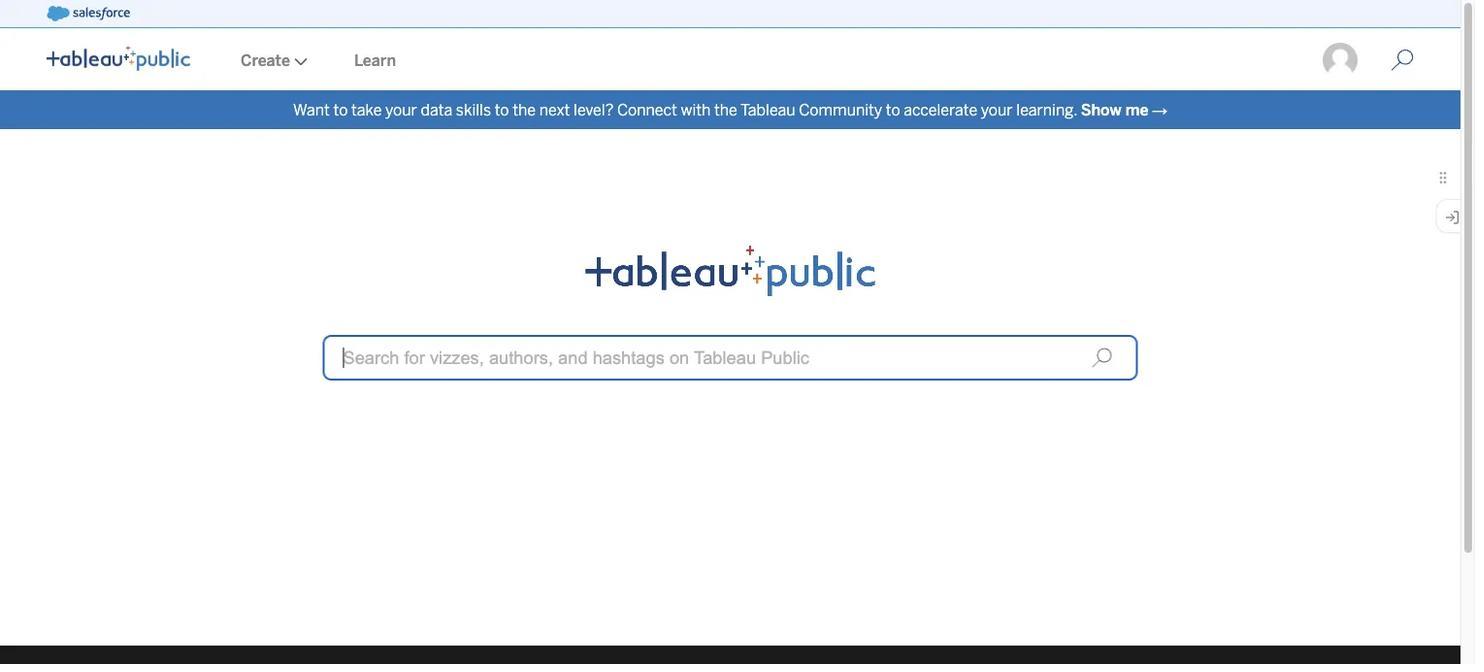 Task type: locate. For each thing, give the bounding box(es) containing it.
your
[[385, 100, 417, 119], [981, 100, 1013, 119]]

1 horizontal spatial your
[[981, 100, 1013, 119]]

the
[[513, 100, 536, 119], [714, 100, 738, 119]]

tableau
[[741, 100, 796, 119]]

your right take
[[385, 100, 417, 119]]

3 to from the left
[[886, 100, 901, 119]]

0 horizontal spatial your
[[385, 100, 417, 119]]

to left accelerate
[[886, 100, 901, 119]]

the left next
[[513, 100, 536, 119]]

the right with on the top of page
[[714, 100, 738, 119]]

1 horizontal spatial to
[[495, 100, 509, 119]]

your left 'learning.'
[[981, 100, 1013, 119]]

0 horizontal spatial to
[[333, 100, 348, 119]]

accelerate
[[904, 100, 978, 119]]

learn
[[354, 51, 396, 69]]

learning.
[[1017, 100, 1078, 119]]

1 horizontal spatial the
[[714, 100, 738, 119]]

show me link
[[1081, 100, 1149, 119]]

1 the from the left
[[513, 100, 536, 119]]

to left take
[[333, 100, 348, 119]]

level?
[[574, 100, 614, 119]]

to
[[333, 100, 348, 119], [495, 100, 509, 119], [886, 100, 901, 119]]

0 horizontal spatial the
[[513, 100, 536, 119]]

want to take your data skills to the next level? connect with the tableau community to accelerate your learning. show me →
[[293, 100, 1168, 119]]

2 your from the left
[[981, 100, 1013, 119]]

with
[[681, 100, 711, 119]]

2 to from the left
[[495, 100, 509, 119]]

take
[[351, 100, 382, 119]]

1 your from the left
[[385, 100, 417, 119]]

2 horizontal spatial to
[[886, 100, 901, 119]]

to right skills
[[495, 100, 509, 119]]



Task type: describe. For each thing, give the bounding box(es) containing it.
connect
[[617, 100, 677, 119]]

Search input field
[[323, 335, 1138, 381]]

search image
[[1092, 347, 1113, 368]]

go to search image
[[1368, 49, 1438, 72]]

community
[[799, 100, 883, 119]]

create button
[[217, 30, 331, 90]]

me
[[1126, 100, 1149, 119]]

want
[[293, 100, 330, 119]]

create
[[241, 51, 290, 69]]

logo image
[[47, 46, 190, 71]]

show
[[1081, 100, 1122, 119]]

→
[[1152, 100, 1168, 119]]

next
[[539, 100, 570, 119]]

1 to from the left
[[333, 100, 348, 119]]

john.smith1494 image
[[1321, 41, 1360, 80]]

skills
[[456, 100, 491, 119]]

2 the from the left
[[714, 100, 738, 119]]

salesforce logo image
[[47, 6, 130, 21]]

data
[[421, 100, 453, 119]]

learn link
[[331, 30, 419, 90]]



Task type: vqa. For each thing, say whether or not it's contained in the screenshot.
'of' within The Periodic Table of Wine link
no



